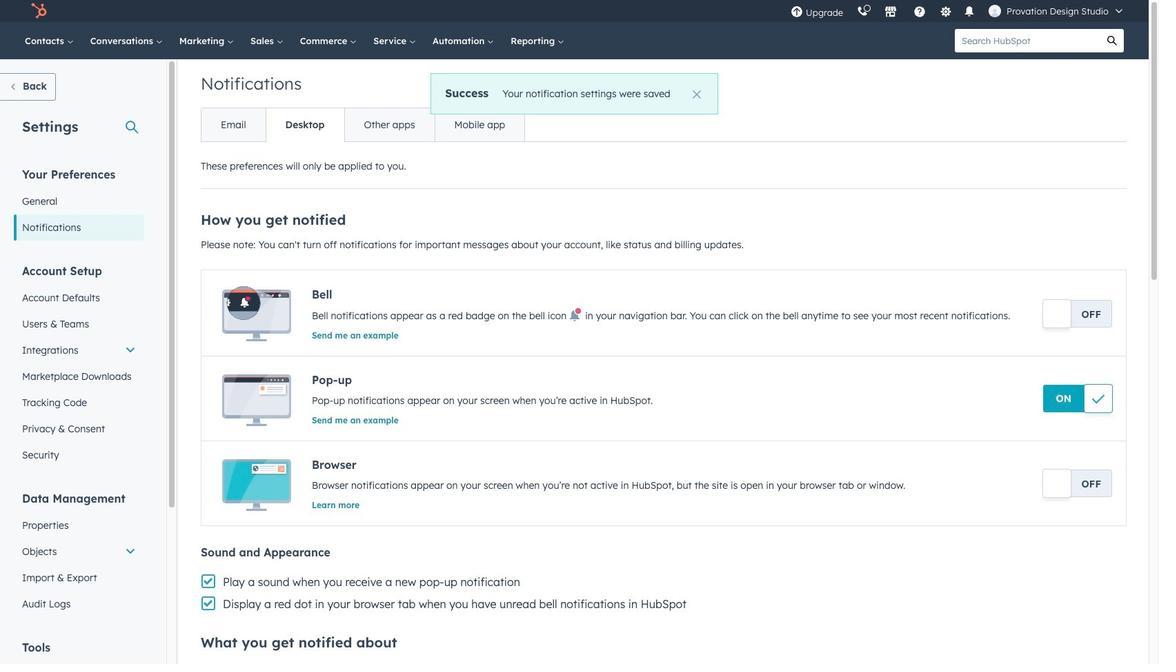 Task type: locate. For each thing, give the bounding box(es) containing it.
data management element
[[14, 491, 144, 618]]

menu
[[784, 0, 1132, 22]]

alert
[[431, 73, 718, 115]]

account setup element
[[14, 264, 144, 468]]

navigation
[[201, 108, 525, 142]]



Task type: vqa. For each thing, say whether or not it's contained in the screenshot.
Data Management element
yes



Task type: describe. For each thing, give the bounding box(es) containing it.
marketplaces image
[[885, 6, 897, 19]]

Search HubSpot search field
[[955, 29, 1101, 52]]

close image
[[693, 90, 701, 99]]

james peterson image
[[989, 5, 1001, 17]]

your preferences element
[[14, 167, 144, 241]]



